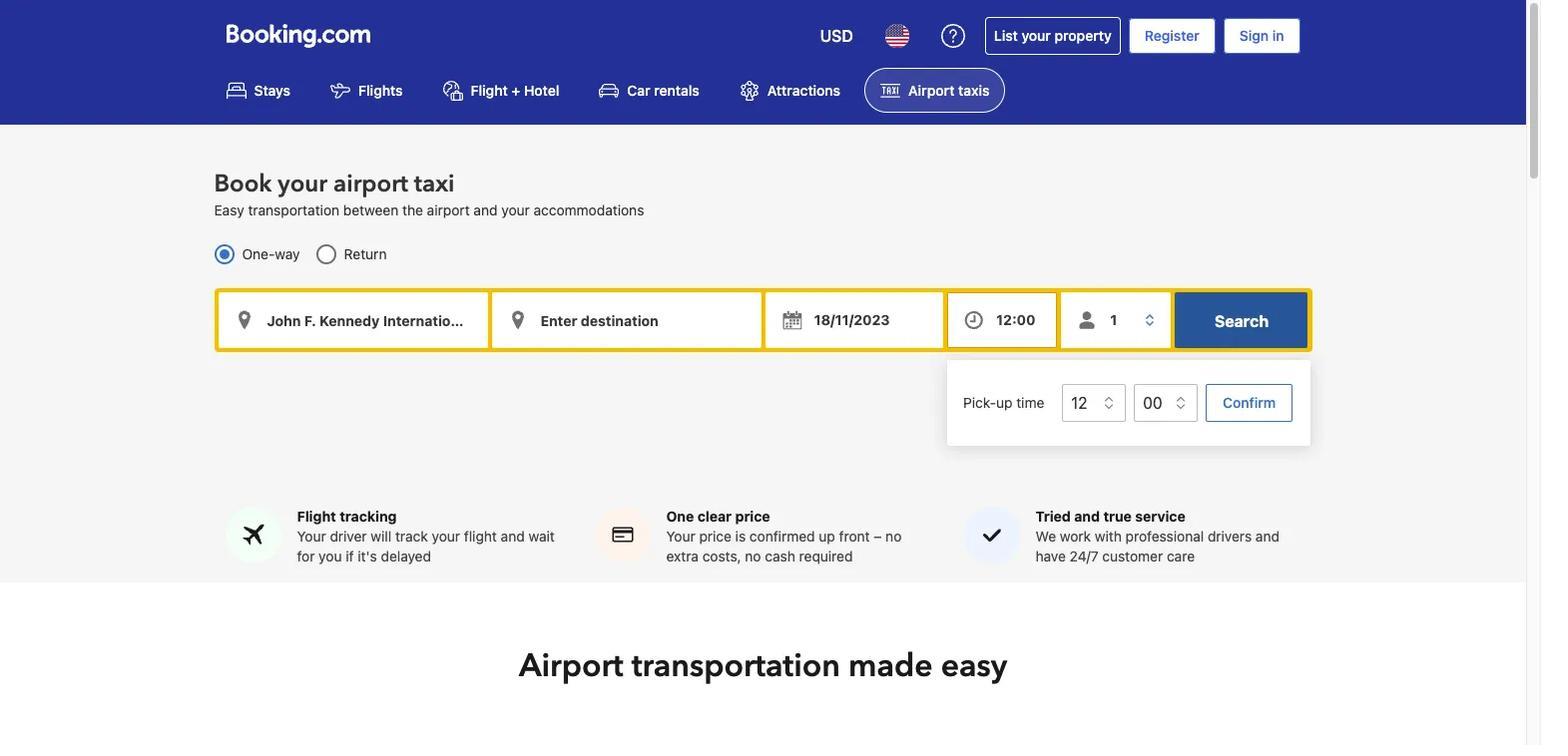 Task type: locate. For each thing, give the bounding box(es) containing it.
tried
[[1036, 508, 1071, 525]]

confirmed
[[750, 528, 815, 545]]

work
[[1060, 528, 1091, 545]]

pick-up time
[[964, 394, 1045, 411]]

1 horizontal spatial flight
[[471, 82, 508, 99]]

your inside "flight tracking your driver will track your flight and wait for you if it's delayed"
[[297, 528, 326, 545]]

professional
[[1126, 528, 1204, 545]]

Enter destination text field
[[492, 293, 761, 349]]

flight inside "flight tracking your driver will track your flight and wait for you if it's delayed"
[[297, 508, 336, 525]]

0 horizontal spatial airport
[[519, 645, 624, 689]]

required
[[799, 548, 853, 565]]

your inside one clear price your price is confirmed up front – no extra costs, no cash required
[[666, 528, 696, 545]]

12:00
[[997, 312, 1036, 329]]

1 horizontal spatial airport
[[909, 82, 955, 99]]

0 vertical spatial price
[[735, 508, 770, 525]]

1 horizontal spatial up
[[997, 394, 1013, 411]]

0 horizontal spatial airport
[[333, 168, 408, 201]]

and left wait
[[501, 528, 525, 545]]

0 horizontal spatial price
[[699, 528, 732, 545]]

track
[[395, 528, 428, 545]]

booking.com online hotel reservations image
[[226, 24, 370, 48]]

your
[[1022, 27, 1051, 44], [278, 168, 327, 201], [501, 202, 530, 219], [432, 528, 460, 545]]

airport taxis
[[909, 82, 990, 99]]

list
[[994, 27, 1018, 44]]

book
[[214, 168, 272, 201]]

care
[[1167, 548, 1195, 565]]

1 vertical spatial up
[[819, 528, 836, 545]]

1 vertical spatial flight
[[297, 508, 336, 525]]

list your property
[[994, 27, 1112, 44]]

property
[[1055, 27, 1112, 44]]

your right track
[[432, 528, 460, 545]]

up
[[997, 394, 1013, 411], [819, 528, 836, 545]]

flight left +
[[471, 82, 508, 99]]

price up is
[[735, 508, 770, 525]]

flight up driver
[[297, 508, 336, 525]]

no
[[886, 528, 902, 545], [745, 548, 761, 565]]

taxi
[[414, 168, 455, 201]]

clear
[[698, 508, 732, 525]]

confirm
[[1223, 395, 1276, 412]]

flight
[[464, 528, 497, 545]]

customer
[[1103, 548, 1163, 565]]

made
[[849, 645, 933, 689]]

attractions
[[768, 82, 841, 99]]

cash
[[765, 548, 796, 565]]

your right book
[[278, 168, 327, 201]]

easy
[[214, 202, 244, 219]]

0 horizontal spatial up
[[819, 528, 836, 545]]

0 horizontal spatial flight
[[297, 508, 336, 525]]

1 horizontal spatial transportation
[[632, 645, 841, 689]]

your inside "flight tracking your driver will track your flight and wait for you if it's delayed"
[[432, 528, 460, 545]]

1 vertical spatial airport
[[519, 645, 624, 689]]

0 horizontal spatial your
[[297, 528, 326, 545]]

stays
[[254, 82, 291, 99]]

no down is
[[745, 548, 761, 565]]

airport
[[333, 168, 408, 201], [427, 202, 470, 219]]

0 vertical spatial airport
[[909, 82, 955, 99]]

transportation
[[248, 202, 340, 219], [632, 645, 841, 689]]

0 vertical spatial transportation
[[248, 202, 340, 219]]

for
[[297, 548, 315, 565]]

–
[[874, 528, 882, 545]]

airport for airport taxis
[[909, 82, 955, 99]]

service
[[1136, 508, 1186, 525]]

and right the
[[474, 202, 498, 219]]

0 vertical spatial flight
[[471, 82, 508, 99]]

flight for flight tracking your driver will track your flight and wait for you if it's delayed
[[297, 508, 336, 525]]

18/11/2023
[[814, 312, 890, 329]]

return
[[344, 246, 387, 263]]

your right list
[[1022, 27, 1051, 44]]

it's
[[358, 548, 377, 565]]

0 vertical spatial no
[[886, 528, 902, 545]]

1 vertical spatial no
[[745, 548, 761, 565]]

1 vertical spatial airport
[[427, 202, 470, 219]]

your down the one
[[666, 528, 696, 545]]

airport taxis link
[[865, 68, 1006, 113]]

confirm button
[[1206, 385, 1293, 423]]

1 horizontal spatial your
[[666, 528, 696, 545]]

airport
[[909, 82, 955, 99], [519, 645, 624, 689]]

18/11/2023 button
[[765, 293, 944, 349]]

accommodations
[[534, 202, 644, 219]]

and
[[474, 202, 498, 219], [1075, 508, 1100, 525], [501, 528, 525, 545], [1256, 528, 1280, 545]]

we
[[1036, 528, 1056, 545]]

your
[[297, 528, 326, 545], [666, 528, 696, 545]]

up up required
[[819, 528, 836, 545]]

usd
[[820, 27, 853, 45]]

airport down taxi
[[427, 202, 470, 219]]

2 your from the left
[[666, 528, 696, 545]]

no right –
[[886, 528, 902, 545]]

airport transportation made easy
[[519, 645, 1008, 689]]

price down the clear
[[699, 528, 732, 545]]

1 your from the left
[[297, 528, 326, 545]]

driver
[[330, 528, 367, 545]]

up left the time
[[997, 394, 1013, 411]]

transportation inside book your airport taxi easy transportation between the airport and your accommodations
[[248, 202, 340, 219]]

tried and true service we work with professional drivers and have 24/7 customer care
[[1036, 508, 1280, 565]]

flight
[[471, 82, 508, 99], [297, 508, 336, 525]]

airport up between
[[333, 168, 408, 201]]

0 horizontal spatial transportation
[[248, 202, 340, 219]]

price
[[735, 508, 770, 525], [699, 528, 732, 545]]

flight + hotel link
[[427, 68, 575, 113]]

wait
[[529, 528, 555, 545]]

register
[[1145, 27, 1200, 44]]

taxis
[[959, 82, 990, 99]]

your up for
[[297, 528, 326, 545]]

1 vertical spatial transportation
[[632, 645, 841, 689]]

with
[[1095, 528, 1122, 545]]



Task type: describe. For each thing, give the bounding box(es) containing it.
1 vertical spatial price
[[699, 528, 732, 545]]

usd button
[[808, 12, 865, 60]]

will
[[371, 528, 392, 545]]

one-way
[[242, 246, 300, 263]]

flight tracking your driver will track your flight and wait for you if it's delayed
[[297, 508, 555, 565]]

is
[[736, 528, 746, 545]]

delayed
[[381, 548, 431, 565]]

way
[[275, 246, 300, 263]]

1 horizontal spatial no
[[886, 528, 902, 545]]

24/7
[[1070, 548, 1099, 565]]

list your property link
[[985, 17, 1121, 55]]

stays link
[[210, 68, 307, 113]]

one-
[[242, 246, 275, 263]]

flight for flight + hotel
[[471, 82, 508, 99]]

you
[[319, 548, 342, 565]]

costs,
[[703, 548, 741, 565]]

tracking
[[340, 508, 397, 525]]

and right drivers
[[1256, 528, 1280, 545]]

between
[[343, 202, 399, 219]]

register link
[[1129, 18, 1216, 54]]

flights
[[359, 82, 403, 99]]

and up work
[[1075, 508, 1100, 525]]

Enter pick-up location text field
[[218, 293, 488, 349]]

sign in
[[1240, 27, 1285, 44]]

attractions link
[[724, 68, 857, 113]]

have
[[1036, 548, 1066, 565]]

+
[[512, 82, 520, 99]]

the
[[402, 202, 423, 219]]

one clear price your price is confirmed up front – no extra costs, no cash required
[[666, 508, 902, 565]]

sign
[[1240, 27, 1269, 44]]

one
[[666, 508, 694, 525]]

pick-
[[964, 394, 997, 411]]

in
[[1273, 27, 1285, 44]]

easy
[[941, 645, 1008, 689]]

hotel
[[524, 82, 560, 99]]

front
[[839, 528, 870, 545]]

book your airport taxi easy transportation between the airport and your accommodations
[[214, 168, 644, 219]]

12:00 button
[[948, 293, 1058, 349]]

your inside "list your property" link
[[1022, 27, 1051, 44]]

car
[[627, 82, 651, 99]]

1 horizontal spatial airport
[[427, 202, 470, 219]]

up inside one clear price your price is confirmed up front – no extra costs, no cash required
[[819, 528, 836, 545]]

flights link
[[315, 68, 419, 113]]

and inside book your airport taxi easy transportation between the airport and your accommodations
[[474, 202, 498, 219]]

0 horizontal spatial no
[[745, 548, 761, 565]]

and inside "flight tracking your driver will track your flight and wait for you if it's delayed"
[[501, 528, 525, 545]]

car rentals
[[627, 82, 700, 99]]

extra
[[666, 548, 699, 565]]

flight + hotel
[[471, 82, 560, 99]]

sign in link
[[1224, 18, 1300, 54]]

airport for airport transportation made easy
[[519, 645, 624, 689]]

search
[[1215, 313, 1269, 331]]

if
[[346, 548, 354, 565]]

car rentals link
[[583, 68, 716, 113]]

0 vertical spatial airport
[[333, 168, 408, 201]]

drivers
[[1208, 528, 1252, 545]]

0 vertical spatial up
[[997, 394, 1013, 411]]

search button
[[1176, 293, 1308, 349]]

1 horizontal spatial price
[[735, 508, 770, 525]]

rentals
[[654, 82, 700, 99]]

true
[[1104, 508, 1132, 525]]

your left 'accommodations'
[[501, 202, 530, 219]]

time
[[1017, 394, 1045, 411]]



Task type: vqa. For each thing, say whether or not it's contained in the screenshot.
NO to the top
yes



